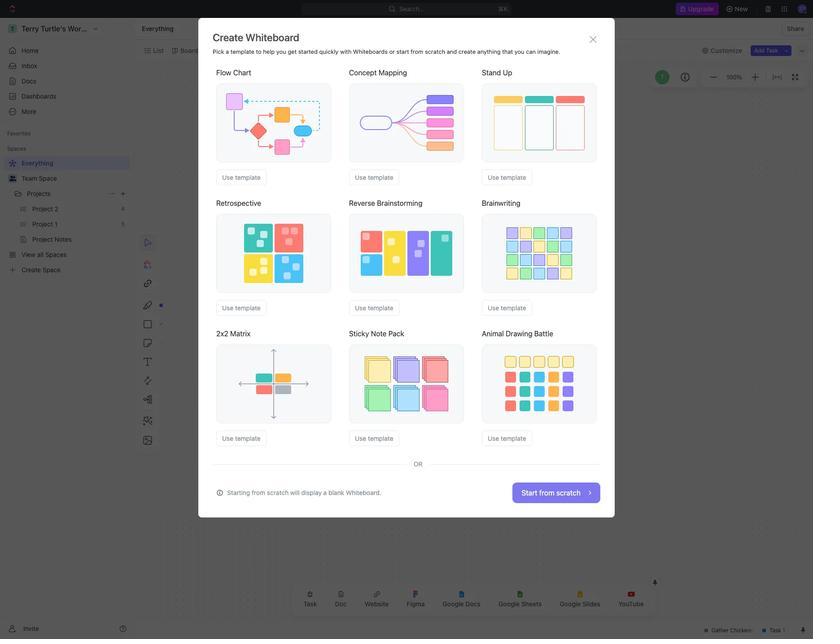 Task type: vqa. For each thing, say whether or not it's contained in the screenshot.
Concept Mapping Use template Button
yes



Task type: describe. For each thing, give the bounding box(es) containing it.
use template for reverse brainstorming
[[355, 304, 394, 312]]

get
[[288, 48, 297, 55]]

flow
[[216, 69, 231, 77]]

invite
[[23, 625, 39, 633]]

stand
[[482, 69, 501, 77]]

started
[[298, 48, 318, 55]]

youtube
[[619, 601, 644, 608]]

google slides button
[[553, 586, 608, 614]]

google sheets
[[499, 601, 542, 608]]

create
[[459, 48, 476, 55]]

google sheets button
[[492, 586, 549, 614]]

100%
[[727, 74, 743, 81]]

upgrade
[[689, 5, 715, 13]]

google for google slides
[[560, 601, 581, 608]]

display
[[301, 489, 322, 497]]

docs link
[[4, 74, 130, 88]]

everything link
[[140, 23, 176, 34]]

sticky note pack
[[349, 330, 404, 338]]

everything
[[142, 25, 174, 32]]

new
[[735, 5, 749, 13]]

1 vertical spatial or
[[414, 461, 423, 468]]

calendar
[[215, 46, 241, 54]]

whiteboards
[[353, 48, 388, 55]]

battle
[[535, 330, 554, 338]]

note
[[371, 330, 387, 338]]

docs inside button
[[466, 601, 481, 608]]

brainstorming
[[377, 199, 423, 207]]

chart
[[233, 69, 251, 77]]

use for sticky note pack
[[355, 435, 366, 443]]

1 horizontal spatial from
[[411, 48, 424, 55]]

google docs button
[[436, 586, 488, 614]]

use for concept mapping
[[355, 174, 366, 181]]

add
[[755, 47, 765, 54]]

add task
[[755, 47, 779, 54]]

youtube button
[[612, 586, 651, 614]]

figma
[[407, 601, 425, 608]]

template for reverse
[[368, 304, 394, 312]]

from for start from scratch
[[540, 489, 555, 498]]

google for google sheets
[[499, 601, 520, 608]]

template for 2x2
[[235, 435, 261, 443]]

create whiteboard
[[213, 31, 299, 44]]

use template for animal drawing battle
[[488, 435, 527, 443]]

team space
[[22, 175, 57, 182]]

1 horizontal spatial a
[[324, 489, 327, 497]]

help
[[263, 48, 275, 55]]

calendar link
[[213, 44, 241, 57]]

start from scratch button
[[513, 483, 601, 504]]

up
[[503, 69, 513, 77]]

use for 2x2 matrix
[[222, 435, 234, 443]]

concept mapping
[[349, 69, 407, 77]]

space
[[39, 175, 57, 182]]

2 you from the left
[[515, 48, 525, 55]]

animal
[[482, 330, 504, 338]]

board
[[180, 46, 198, 54]]

use template button for flow chart
[[216, 170, 267, 185]]

scratch for start from scratch
[[557, 489, 581, 498]]

concept
[[349, 69, 377, 77]]

share
[[787, 25, 805, 32]]

template for stand
[[501, 174, 527, 181]]

that
[[503, 48, 513, 55]]

task inside task 'button'
[[304, 601, 317, 608]]

google docs
[[443, 601, 481, 608]]

doc button
[[328, 586, 354, 614]]

template for flow
[[235, 174, 261, 181]]

use template button for 2x2 matrix
[[216, 431, 267, 447]]

task inside 'add task' button
[[767, 47, 779, 54]]

favorites button
[[4, 128, 34, 139]]

t
[[661, 73, 665, 80]]

template for concept
[[368, 174, 394, 181]]

start
[[397, 48, 409, 55]]

use template button for animal drawing battle
[[482, 431, 532, 447]]

figma button
[[400, 586, 432, 614]]

create
[[213, 31, 243, 44]]

start
[[522, 489, 538, 498]]

use template for brainwriting
[[488, 304, 527, 312]]

use template button for brainwriting
[[482, 300, 532, 316]]

matrix
[[230, 330, 251, 338]]

100% button
[[725, 72, 744, 83]]

quickly
[[319, 48, 339, 55]]

use template for sticky note pack
[[355, 435, 394, 443]]

projects link
[[27, 187, 105, 201]]

upgrade link
[[676, 3, 719, 15]]

use template for 2x2 matrix
[[222, 435, 261, 443]]

1 you from the left
[[277, 48, 286, 55]]

spaces
[[7, 145, 26, 152]]

blank
[[329, 489, 344, 497]]

flow chart
[[216, 69, 251, 77]]

google slides
[[560, 601, 601, 608]]

inbox
[[22, 62, 37, 70]]

to
[[256, 48, 262, 55]]

dashboards link
[[4, 89, 130, 104]]

website button
[[358, 586, 396, 614]]

team
[[22, 175, 37, 182]]



Task type: locate. For each thing, give the bounding box(es) containing it.
customize
[[711, 46, 743, 54]]

google for google docs
[[443, 601, 464, 608]]

with
[[340, 48, 352, 55]]

a right pick
[[226, 48, 229, 55]]

will
[[290, 489, 300, 497]]

pick
[[213, 48, 224, 55]]

from inside button
[[540, 489, 555, 498]]

task right add
[[767, 47, 779, 54]]

0 horizontal spatial or
[[390, 48, 395, 55]]

use template for retrospective
[[222, 304, 261, 312]]

customize button
[[700, 44, 745, 57]]

idea
[[258, 46, 271, 54]]

tree inside sidebar navigation
[[4, 156, 130, 277]]

2 horizontal spatial scratch
[[557, 489, 581, 498]]

2 horizontal spatial google
[[560, 601, 581, 608]]

google left slides
[[560, 601, 581, 608]]

doc
[[335, 601, 347, 608]]

0 horizontal spatial you
[[277, 48, 286, 55]]

google right figma
[[443, 601, 464, 608]]

0 vertical spatial or
[[390, 48, 395, 55]]

use for flow chart
[[222, 174, 234, 181]]

use template for concept mapping
[[355, 174, 394, 181]]

0 vertical spatial docs
[[22, 77, 36, 85]]

imagine.
[[538, 48, 561, 55]]

home
[[22, 47, 39, 54]]

2x2
[[216, 330, 228, 338]]

website
[[365, 601, 389, 608]]

from for starting from scratch will display a blank whiteboard.
[[252, 489, 265, 497]]

1 vertical spatial task
[[304, 601, 317, 608]]

1 horizontal spatial you
[[515, 48, 525, 55]]

list
[[153, 46, 164, 54]]

projects
[[27, 190, 51, 198]]

3 google from the left
[[560, 601, 581, 608]]

scratch inside button
[[557, 489, 581, 498]]

or
[[390, 48, 395, 55], [414, 461, 423, 468]]

1 vertical spatial a
[[324, 489, 327, 497]]

new button
[[723, 2, 754, 16]]

sheets
[[522, 601, 542, 608]]

use for stand up
[[488, 174, 499, 181]]

favorites
[[7, 130, 31, 137]]

google
[[443, 601, 464, 608], [499, 601, 520, 608], [560, 601, 581, 608]]

0 horizontal spatial task
[[304, 601, 317, 608]]

template
[[231, 48, 255, 55], [235, 174, 261, 181], [368, 174, 394, 181], [501, 174, 527, 181], [235, 304, 261, 312], [368, 304, 394, 312], [501, 304, 527, 312], [235, 435, 261, 443], [368, 435, 394, 443], [501, 435, 527, 443]]

use for brainwriting
[[488, 304, 499, 312]]

starting
[[227, 489, 250, 497]]

reverse brainstorming
[[349, 199, 423, 207]]

reverse
[[349, 199, 375, 207]]

whiteboard.
[[346, 489, 382, 497]]

idea board link
[[256, 44, 290, 57]]

2 google from the left
[[499, 601, 520, 608]]

google inside button
[[443, 601, 464, 608]]

a
[[226, 48, 229, 55], [324, 489, 327, 497]]

use template for stand up
[[488, 174, 527, 181]]

search...
[[399, 5, 425, 13]]

inbox link
[[4, 59, 130, 73]]

start from scratch
[[522, 489, 581, 498]]

0 horizontal spatial a
[[226, 48, 229, 55]]

retrospective
[[216, 199, 261, 207]]

use
[[222, 174, 234, 181], [355, 174, 366, 181], [488, 174, 499, 181], [222, 304, 234, 312], [355, 304, 366, 312], [488, 304, 499, 312], [222, 435, 234, 443], [355, 435, 366, 443], [488, 435, 499, 443]]

2 horizontal spatial from
[[540, 489, 555, 498]]

use for retrospective
[[222, 304, 234, 312]]

tree
[[4, 156, 130, 277]]

⌘k
[[498, 5, 508, 13]]

animal drawing battle
[[482, 330, 554, 338]]

starting from scratch will display a blank whiteboard.
[[227, 489, 382, 497]]

0 horizontal spatial from
[[252, 489, 265, 497]]

0 horizontal spatial google
[[443, 601, 464, 608]]

1 google from the left
[[443, 601, 464, 608]]

docs inside sidebar navigation
[[22, 77, 36, 85]]

2x2 matrix
[[216, 330, 251, 338]]

add task button
[[751, 45, 782, 56]]

0 horizontal spatial scratch
[[267, 489, 289, 497]]

0 horizontal spatial docs
[[22, 77, 36, 85]]

team space link
[[22, 172, 128, 186]]

task left doc
[[304, 601, 317, 608]]

sidebar navigation
[[0, 18, 134, 640]]

scratch left will
[[267, 489, 289, 497]]

create whiteboard dialog
[[198, 18, 615, 518]]

1 vertical spatial docs
[[466, 601, 481, 608]]

drawing
[[506, 330, 533, 338]]

use template button for stand up
[[482, 170, 532, 185]]

sticky
[[349, 330, 369, 338]]

1 horizontal spatial scratch
[[425, 48, 445, 55]]

anything
[[478, 48, 501, 55]]

0 vertical spatial a
[[226, 48, 229, 55]]

template for sticky
[[368, 435, 394, 443]]

1 horizontal spatial or
[[414, 461, 423, 468]]

0 vertical spatial task
[[767, 47, 779, 54]]

dashboards
[[22, 92, 56, 100]]

use for animal drawing battle
[[488, 435, 499, 443]]

use template button for sticky note pack
[[349, 431, 400, 447]]

template for animal
[[501, 435, 527, 443]]

scratch left and
[[425, 48, 445, 55]]

idea board
[[258, 46, 290, 54]]

home link
[[4, 44, 130, 58]]

and
[[447, 48, 457, 55]]

you
[[277, 48, 286, 55], [515, 48, 525, 55]]

scratch right the start
[[557, 489, 581, 498]]

use template button
[[216, 170, 267, 185], [349, 170, 400, 185], [482, 170, 532, 185], [216, 300, 267, 316], [349, 300, 400, 316], [482, 300, 532, 316], [216, 431, 267, 447], [349, 431, 400, 447], [482, 431, 532, 447]]

you left get
[[277, 48, 286, 55]]

1 horizontal spatial google
[[499, 601, 520, 608]]

tree containing team space
[[4, 156, 130, 277]]

use template button for concept mapping
[[349, 170, 400, 185]]

use template button for retrospective
[[216, 300, 267, 316]]

whiteboard
[[246, 31, 299, 44]]

scratch for starting from scratch will display a blank whiteboard.
[[267, 489, 289, 497]]

task
[[767, 47, 779, 54], [304, 601, 317, 608]]

user group image
[[9, 176, 16, 181]]

google inside button
[[499, 601, 520, 608]]

1 horizontal spatial docs
[[466, 601, 481, 608]]

a left blank
[[324, 489, 327, 497]]

google inside button
[[560, 601, 581, 608]]

stand up
[[482, 69, 513, 77]]

slides
[[583, 601, 601, 608]]

use template button for reverse brainstorming
[[349, 300, 400, 316]]

use template for flow chart
[[222, 174, 261, 181]]

task button
[[296, 586, 324, 614]]

pack
[[389, 330, 404, 338]]

scratch
[[425, 48, 445, 55], [267, 489, 289, 497], [557, 489, 581, 498]]

share button
[[782, 22, 810, 36]]

use template
[[222, 174, 261, 181], [355, 174, 394, 181], [488, 174, 527, 181], [222, 304, 261, 312], [355, 304, 394, 312], [488, 304, 527, 312], [222, 435, 261, 443], [355, 435, 394, 443], [488, 435, 527, 443]]

you left can
[[515, 48, 525, 55]]

can
[[526, 48, 536, 55]]

use for reverse brainstorming
[[355, 304, 366, 312]]

1 horizontal spatial task
[[767, 47, 779, 54]]

pick a template to help you get started quickly with whiteboards or start from scratch and create anything that you can imagine.
[[213, 48, 561, 55]]

brainwriting
[[482, 199, 521, 207]]

google left sheets
[[499, 601, 520, 608]]

mapping
[[379, 69, 407, 77]]



